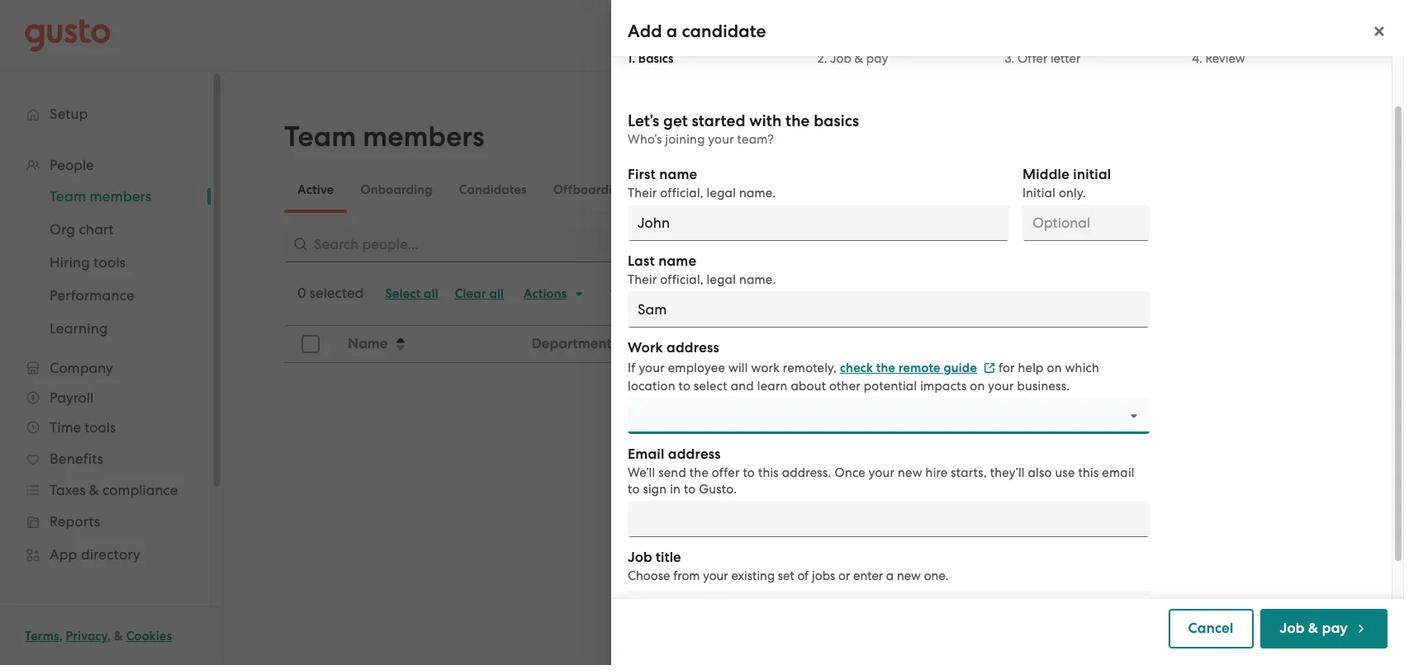 Task type: vqa. For each thing, say whether or not it's contained in the screenshot.
topmost the name
yes



Task type: describe. For each thing, give the bounding box(es) containing it.
privacy link
[[66, 630, 108, 644]]

dismissed
[[654, 183, 712, 197]]

team?
[[737, 132, 774, 147]]

last
[[628, 253, 655, 270]]

0 selected status
[[298, 285, 364, 302]]

job inside button
[[1280, 620, 1305, 638]]

0 horizontal spatial &
[[114, 630, 123, 644]]

gusto.
[[699, 483, 737, 497]]

cancel button
[[1169, 610, 1254, 649]]

who's
[[628, 132, 662, 147]]

clear
[[455, 287, 486, 302]]

terms , privacy , & cookies
[[25, 630, 172, 644]]

first name their official, legal name.
[[628, 166, 776, 201]]

team
[[284, 120, 356, 154]]

new inside email address we'll send the offer to this address. once your new hire starts, they'll also use this email to sign in to gusto.
[[898, 466, 923, 481]]

check the remote guide
[[840, 361, 977, 376]]

hire
[[926, 466, 948, 481]]

the for basics
[[786, 112, 810, 131]]

let's
[[628, 112, 660, 131]]

your inside let's get started with the basics who's joining your team?
[[708, 132, 734, 147]]

dialog main content element
[[611, 34, 1405, 628]]

sign
[[643, 483, 667, 497]]

for
[[999, 361, 1015, 376]]

terms
[[25, 630, 59, 644]]

First name field
[[628, 205, 1010, 241]]

email address we'll send the offer to this address. once your new hire starts, they'll also use this email to sign in to gusto.
[[628, 446, 1135, 497]]

Last name field
[[628, 292, 1150, 328]]

offboarding button
[[540, 170, 641, 210]]

1 , from the left
[[59, 630, 63, 644]]

offer
[[1018, 51, 1048, 66]]

your inside email address we'll send the offer to this address. once your new hire starts, they'll also use this email to sign in to gusto.
[[869, 466, 895, 481]]

onboarding
[[361, 183, 433, 197]]

and
[[731, 379, 754, 394]]

also
[[1028, 466, 1052, 481]]

1 this from the left
[[758, 466, 779, 481]]

basics
[[814, 112, 860, 131]]

home image
[[25, 19, 111, 52]]

candidates button
[[446, 170, 540, 210]]

your inside for help on which location to select and learn about other potential impacts on your business.
[[988, 379, 1014, 394]]

business.
[[1017, 379, 1070, 394]]

active
[[298, 183, 334, 197]]

name. for last name
[[739, 273, 776, 288]]

pay inside dialog main content element
[[867, 51, 888, 66]]

job & pay button
[[1260, 610, 1388, 649]]

from
[[673, 569, 700, 584]]

basics
[[639, 51, 674, 66]]

name button
[[338, 327, 521, 362]]

onboarding button
[[347, 170, 446, 210]]

selected
[[310, 285, 364, 302]]

1 horizontal spatial job
[[830, 51, 852, 66]]

enter
[[853, 569, 883, 584]]

candidate
[[682, 21, 767, 42]]

last name their official, legal name.
[[628, 253, 776, 288]]

account menu element
[[1086, 0, 1380, 70]]

help
[[1018, 361, 1044, 376]]

opens in a new tab image
[[984, 363, 996, 375]]

select all button
[[377, 281, 447, 307]]

send
[[659, 466, 687, 481]]

1 vertical spatial the
[[877, 361, 896, 376]]

all for select all
[[424, 287, 439, 302]]

email
[[1102, 466, 1135, 481]]

department
[[532, 335, 612, 353]]

offer
[[712, 466, 740, 481]]

title
[[656, 549, 681, 567]]

name. for first name
[[739, 186, 776, 201]]

name
[[348, 335, 388, 353]]

select
[[694, 379, 728, 394]]

offboarding
[[553, 183, 627, 197]]

started
[[692, 112, 746, 131]]

name for first name
[[659, 166, 698, 183]]

clear all button
[[447, 281, 512, 307]]

their for first
[[628, 186, 657, 201]]

use
[[1055, 466, 1075, 481]]

Search people... field
[[284, 226, 681, 263]]

job & pay inside dialog main content element
[[830, 51, 888, 66]]

joining
[[665, 132, 705, 147]]

address.
[[782, 466, 832, 481]]

learn
[[757, 379, 788, 394]]

choose
[[628, 569, 670, 584]]

cookies button
[[126, 627, 172, 647]]

to inside for help on which location to select and learn about other potential impacts on your business.
[[679, 379, 691, 394]]

work
[[751, 361, 780, 376]]

email
[[628, 446, 665, 464]]

one.
[[924, 569, 949, 584]]

add a candidate
[[628, 21, 767, 42]]

other
[[830, 379, 861, 394]]

all for clear all
[[489, 287, 504, 302]]

of
[[798, 569, 809, 584]]

location
[[628, 379, 676, 394]]

about
[[791, 379, 826, 394]]

terms link
[[25, 630, 59, 644]]

let's get started with the basics who's joining your team?
[[628, 112, 860, 147]]

middle initial initial only.
[[1023, 166, 1112, 201]]

or
[[839, 569, 850, 584]]

initial
[[1023, 186, 1056, 201]]



Task type: locate. For each thing, give the bounding box(es) containing it.
legal inside first name their official, legal name.
[[707, 186, 736, 201]]

in
[[670, 483, 681, 497]]

0 horizontal spatial ,
[[59, 630, 63, 644]]

all inside button
[[424, 287, 439, 302]]

1 horizontal spatial pay
[[1323, 620, 1348, 638]]

job inside job title choose from your existing set of jobs or enter a new one.
[[628, 549, 652, 567]]

the
[[786, 112, 810, 131], [877, 361, 896, 376], [690, 466, 709, 481]]

this
[[758, 466, 779, 481], [1079, 466, 1099, 481]]

the up the gusto. on the bottom of page
[[690, 466, 709, 481]]

their down the first
[[628, 186, 657, 201]]

this left address.
[[758, 466, 779, 481]]

& inside button
[[1309, 620, 1319, 638]]

add
[[628, 21, 662, 42]]

if
[[628, 361, 636, 376]]

job up basics
[[830, 51, 852, 66]]

on down the opens in a new tab icon
[[970, 379, 985, 394]]

0 horizontal spatial pay
[[867, 51, 888, 66]]

active button
[[284, 170, 347, 210]]

, left cookies
[[108, 630, 111, 644]]

a
[[667, 21, 678, 42], [886, 569, 894, 584]]

job up choose
[[628, 549, 652, 567]]

job
[[830, 51, 852, 66], [628, 549, 652, 567], [1280, 620, 1305, 638]]

potential
[[864, 379, 917, 394]]

work
[[628, 340, 663, 357]]

official, up department button
[[660, 273, 704, 288]]

your down started
[[708, 132, 734, 147]]

Select all rows on this page checkbox
[[293, 326, 329, 363]]

team members
[[284, 120, 485, 154]]

work address
[[628, 340, 720, 357]]

if your employee will work remotely,
[[628, 361, 837, 376]]

1 name. from the top
[[739, 186, 776, 201]]

0 vertical spatial the
[[786, 112, 810, 131]]

your inside job title choose from your existing set of jobs or enter a new one.
[[703, 569, 729, 584]]

your up location
[[639, 361, 665, 376]]

1 their from the top
[[628, 186, 657, 201]]

1 vertical spatial address
[[668, 446, 721, 464]]

remote
[[899, 361, 941, 376]]

the right with
[[786, 112, 810, 131]]

the for offer
[[690, 466, 709, 481]]

your right "once" at the right
[[869, 466, 895, 481]]

jobs
[[812, 569, 836, 584]]

0 vertical spatial name
[[659, 166, 698, 183]]

to
[[679, 379, 691, 394], [743, 466, 755, 481], [628, 483, 640, 497], [684, 483, 696, 497]]

1 horizontal spatial &
[[855, 51, 864, 66]]

Middle initial field
[[1023, 205, 1150, 241]]

0 horizontal spatial the
[[690, 466, 709, 481]]

1 horizontal spatial all
[[489, 287, 504, 302]]

only.
[[1059, 186, 1086, 201]]

2 vertical spatial the
[[690, 466, 709, 481]]

employee
[[668, 361, 725, 376]]

guide
[[944, 361, 977, 376]]

1 vertical spatial their
[[628, 273, 657, 288]]

all right select
[[424, 287, 439, 302]]

to right 'in'
[[684, 483, 696, 497]]

set
[[778, 569, 795, 584]]

official, inside last name their official, legal name.
[[660, 273, 704, 288]]

to down employee
[[679, 379, 691, 394]]

your right from
[[703, 569, 729, 584]]

your
[[708, 132, 734, 147], [639, 361, 665, 376], [988, 379, 1014, 394], [869, 466, 895, 481], [703, 569, 729, 584]]

legal for first name
[[707, 186, 736, 201]]

new inside job title choose from your existing set of jobs or enter a new one.
[[897, 569, 921, 584]]

once
[[835, 466, 866, 481]]

offer letter
[[1018, 51, 1081, 66]]

check
[[840, 361, 873, 376]]

a right add
[[667, 21, 678, 42]]

address for email
[[668, 446, 721, 464]]

first
[[628, 166, 656, 183]]

1 horizontal spatial on
[[1047, 361, 1062, 376]]

to right offer
[[743, 466, 755, 481]]

Email address email field
[[628, 502, 1150, 538]]

official, for last name
[[660, 273, 704, 288]]

0 horizontal spatial job & pay
[[830, 51, 888, 66]]

legal for last name
[[707, 273, 736, 288]]

to down we'll at bottom left
[[628, 483, 640, 497]]

review
[[1206, 51, 1246, 66]]

existing
[[732, 569, 775, 584]]

1 vertical spatial name.
[[739, 273, 776, 288]]

their for last
[[628, 273, 657, 288]]

0 horizontal spatial this
[[758, 466, 779, 481]]

with
[[750, 112, 782, 131]]

2 , from the left
[[108, 630, 111, 644]]

1 horizontal spatial the
[[786, 112, 810, 131]]

0 vertical spatial job & pay
[[830, 51, 888, 66]]

address up employee
[[667, 340, 720, 357]]

2 this from the left
[[1079, 466, 1099, 481]]

0 horizontal spatial on
[[970, 379, 985, 394]]

0 vertical spatial a
[[667, 21, 678, 42]]

1 vertical spatial legal
[[707, 273, 736, 288]]

on
[[1047, 361, 1062, 376], [970, 379, 985, 394]]

address
[[667, 340, 720, 357], [668, 446, 721, 464]]

1 vertical spatial name
[[659, 253, 697, 270]]

initial
[[1073, 166, 1112, 183]]

select
[[385, 287, 421, 302]]

the up potential
[[877, 361, 896, 376]]

& inside dialog main content element
[[855, 51, 864, 66]]

a inside job title choose from your existing set of jobs or enter a new one.
[[886, 569, 894, 584]]

2 horizontal spatial the
[[877, 361, 896, 376]]

0 vertical spatial name.
[[739, 186, 776, 201]]

department button
[[522, 327, 795, 362]]

0 horizontal spatial all
[[424, 287, 439, 302]]

2 horizontal spatial &
[[1309, 620, 1319, 638]]

0 horizontal spatial job
[[628, 549, 652, 567]]

2 official, from the top
[[660, 273, 704, 288]]

1 vertical spatial official,
[[660, 273, 704, 288]]

add a candidate dialog
[[611, 0, 1405, 666]]

official, down joining
[[660, 186, 704, 201]]

2 their from the top
[[628, 273, 657, 288]]

all
[[424, 287, 439, 302], [489, 287, 504, 302]]

new left one.
[[897, 569, 921, 584]]

2 name. from the top
[[739, 273, 776, 288]]

get
[[663, 112, 688, 131]]

official, for first name
[[660, 186, 704, 201]]

0 selected
[[298, 285, 364, 302]]

name right 'last'
[[659, 253, 697, 270]]

1 vertical spatial on
[[970, 379, 985, 394]]

1 vertical spatial job
[[628, 549, 652, 567]]

1 vertical spatial job & pay
[[1280, 620, 1348, 638]]

name.
[[739, 186, 776, 201], [739, 273, 776, 288]]

the inside email address we'll send the offer to this address. once your new hire starts, they'll also use this email to sign in to gusto.
[[690, 466, 709, 481]]

legal inside last name their official, legal name.
[[707, 273, 736, 288]]

their inside first name their official, legal name.
[[628, 186, 657, 201]]

members
[[363, 120, 485, 154]]

their down 'last'
[[628, 273, 657, 288]]

job & pay inside button
[[1280, 620, 1348, 638]]

this right the use
[[1079, 466, 1099, 481]]

&
[[855, 51, 864, 66], [1309, 620, 1319, 638], [114, 630, 123, 644]]

name for last name
[[659, 253, 697, 270]]

letter
[[1051, 51, 1081, 66]]

0 vertical spatial official,
[[660, 186, 704, 201]]

name. inside last name their official, legal name.
[[739, 273, 776, 288]]

pay
[[867, 51, 888, 66], [1323, 620, 1348, 638]]

,
[[59, 630, 63, 644], [108, 630, 111, 644]]

a right enter
[[886, 569, 894, 584]]

address for work
[[667, 340, 720, 357]]

pay inside button
[[1323, 620, 1348, 638]]

job right cancel on the bottom
[[1280, 620, 1305, 638]]

1 horizontal spatial a
[[886, 569, 894, 584]]

0 horizontal spatial a
[[667, 21, 678, 42]]

dismissed button
[[641, 170, 725, 210]]

1 horizontal spatial this
[[1079, 466, 1099, 481]]

address up send
[[668, 446, 721, 464]]

0 vertical spatial pay
[[867, 51, 888, 66]]

check the remote guide link
[[840, 361, 996, 376]]

2 legal from the top
[[707, 273, 736, 288]]

0 vertical spatial address
[[667, 340, 720, 357]]

cancel
[[1189, 620, 1234, 638]]

, left privacy link
[[59, 630, 63, 644]]

name down joining
[[659, 166, 698, 183]]

middle
[[1023, 166, 1070, 183]]

1 vertical spatial new
[[897, 569, 921, 584]]

which
[[1065, 361, 1100, 376]]

2 vertical spatial job
[[1280, 620, 1305, 638]]

1 horizontal spatial job & pay
[[1280, 620, 1348, 638]]

remotely,
[[783, 361, 837, 376]]

their inside last name their official, legal name.
[[628, 273, 657, 288]]

new left hire
[[898, 466, 923, 481]]

candidates
[[459, 183, 527, 197]]

on up business.
[[1047, 361, 1062, 376]]

name. inside first name their official, legal name.
[[739, 186, 776, 201]]

1 official, from the top
[[660, 186, 704, 201]]

address inside email address we'll send the offer to this address. once your new hire starts, they'll also use this email to sign in to gusto.
[[668, 446, 721, 464]]

all inside "button"
[[489, 287, 504, 302]]

1 vertical spatial pay
[[1323, 620, 1348, 638]]

name inside last name their official, legal name.
[[659, 253, 697, 270]]

team members tab list
[[284, 167, 1332, 213]]

0 vertical spatial legal
[[707, 186, 736, 201]]

they'll
[[990, 466, 1025, 481]]

your down for
[[988, 379, 1014, 394]]

0 vertical spatial their
[[628, 186, 657, 201]]

2 all from the left
[[489, 287, 504, 302]]

1 all from the left
[[424, 287, 439, 302]]

privacy
[[66, 630, 108, 644]]

the inside let's get started with the basics who's joining your team?
[[786, 112, 810, 131]]

1 horizontal spatial ,
[[108, 630, 111, 644]]

0 vertical spatial new
[[898, 466, 923, 481]]

0 vertical spatial job
[[830, 51, 852, 66]]

clear all
[[455, 287, 504, 302]]

starts,
[[951, 466, 987, 481]]

0
[[298, 285, 306, 302]]

cookies
[[126, 630, 172, 644]]

official, inside first name their official, legal name.
[[660, 186, 704, 201]]

name inside first name their official, legal name.
[[659, 166, 698, 183]]

all right the clear
[[489, 287, 504, 302]]

their
[[628, 186, 657, 201], [628, 273, 657, 288]]

1 vertical spatial a
[[886, 569, 894, 584]]

0 vertical spatial on
[[1047, 361, 1062, 376]]

job title choose from your existing set of jobs or enter a new one.
[[628, 549, 949, 584]]

2 horizontal spatial job
[[1280, 620, 1305, 638]]

impacts
[[921, 379, 967, 394]]

we'll
[[628, 466, 655, 481]]

1 legal from the top
[[707, 186, 736, 201]]



